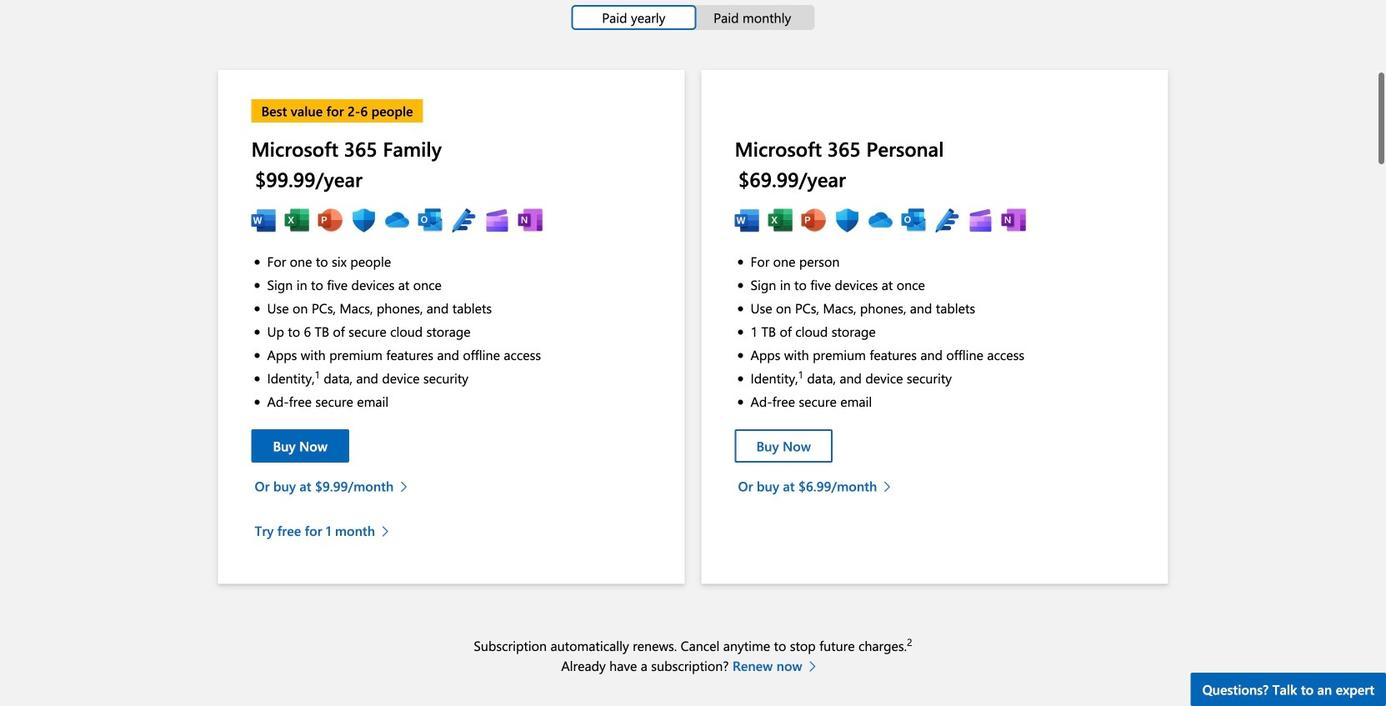 Task type: vqa. For each thing, say whether or not it's contained in the screenshot.
at on the bottom left of page
no



Task type: describe. For each thing, give the bounding box(es) containing it.
1 ms clipchamp image from the left
[[485, 208, 510, 233]]

2 ms editor image from the left
[[935, 208, 960, 233]]

ms defender image
[[835, 208, 860, 233]]

ms word image
[[735, 208, 760, 233]]

ms word image
[[251, 208, 276, 233]]

ms onedrive image
[[385, 208, 410, 233]]

learn more about microsoft 365 home plans. tab list
[[20, 5, 1366, 30]]

2 ms clipchamp image from the left
[[968, 208, 993, 233]]

2 ms onenote image from the left
[[1002, 208, 1027, 233]]

ms onedrive image
[[868, 208, 893, 233]]



Task type: locate. For each thing, give the bounding box(es) containing it.
ms excel image left ms powerpoint icon
[[285, 208, 310, 233]]

ms powerpoint image
[[801, 208, 826, 233]]

ms clipchamp image
[[485, 208, 510, 233], [968, 208, 993, 233]]

0 horizontal spatial ms onenote image
[[518, 208, 543, 233]]

ms defender image
[[351, 208, 376, 233]]

0 horizontal spatial ms clipchamp image
[[485, 208, 510, 233]]

2 ms excel image from the left
[[768, 208, 793, 233]]

ms editor image right ms onedrive image
[[451, 208, 476, 233]]

ms onenote image
[[518, 208, 543, 233], [1002, 208, 1027, 233]]

ms outlook image right ms onedrive image
[[418, 208, 443, 233]]

ms outlook image right ms onedrive icon
[[901, 208, 926, 233]]

1 ms excel image from the left
[[285, 208, 310, 233]]

1 ms outlook image from the left
[[418, 208, 443, 233]]

1 horizontal spatial ms outlook image
[[901, 208, 926, 233]]

1 horizontal spatial ms onenote image
[[1002, 208, 1027, 233]]

ms outlook image
[[418, 208, 443, 233], [901, 208, 926, 233]]

ms powerpoint image
[[318, 208, 343, 233]]

ms editor image
[[451, 208, 476, 233], [935, 208, 960, 233]]

ms editor image right ms onedrive icon
[[935, 208, 960, 233]]

ms excel image
[[285, 208, 310, 233], [768, 208, 793, 233]]

1 horizontal spatial ms clipchamp image
[[968, 208, 993, 233]]

1 ms onenote image from the left
[[518, 208, 543, 233]]

0 horizontal spatial ms editor image
[[451, 208, 476, 233]]

2 ms outlook image from the left
[[901, 208, 926, 233]]

0 horizontal spatial ms excel image
[[285, 208, 310, 233]]

1 ms editor image from the left
[[451, 208, 476, 233]]

0 horizontal spatial ms outlook image
[[418, 208, 443, 233]]

1 horizontal spatial ms editor image
[[935, 208, 960, 233]]

1 horizontal spatial ms excel image
[[768, 208, 793, 233]]

ms excel image right ms word icon at top
[[768, 208, 793, 233]]



